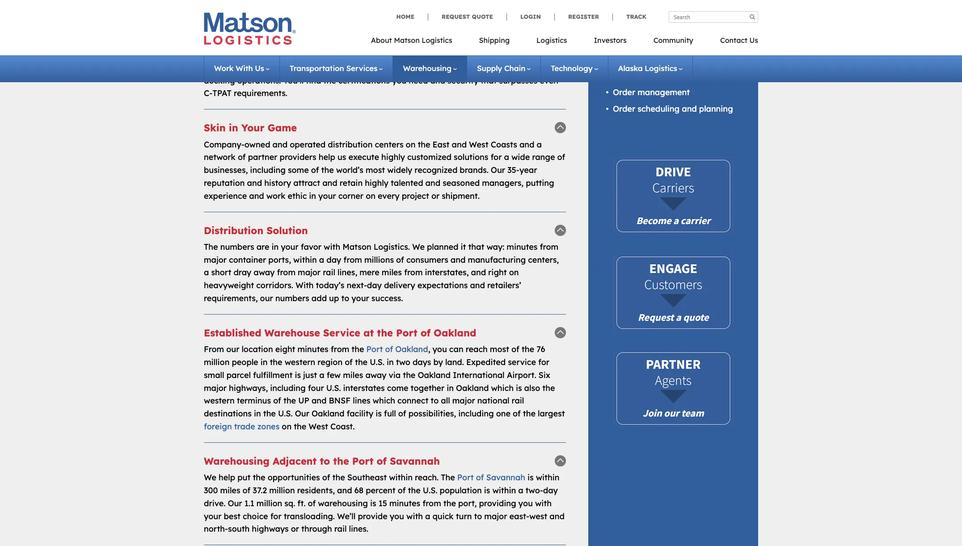 Task type: describe. For each thing, give the bounding box(es) containing it.
the inside the numbers are in your favor with matson logistics. we planned it that way: minutes from major container ports, within a day from millions of consumers and manufacturing centers, a short dray away from major rail lines, mere miles from interstates, and right on heavyweight corridors. with today's next-day delivery expectations and retailers' requirements, our numbers add up to your success.
[[204, 242, 218, 252]]

project inside company-owned and operated distribution centers on the east and west coasts and a network of partner providers help us execute highly customized solutions for a wide range of businesses, including some of the world's most widely recognized brands. our 35-year reputation and history attract and retain highly talented and seasoned managers, putting experience and work ethic in your corner on every project or shipment.
[[402, 191, 429, 201]]

they're
[[531, 37, 560, 47]]

0 vertical spatial day
[[327, 255, 342, 265]]

Search search field
[[669, 11, 759, 23]]

customized
[[408, 152, 452, 163]]

u.s. down few at the bottom
[[327, 383, 341, 394]]

the left 76
[[522, 345, 535, 355]]

you inside , you can reach most of the 76 million people in the western region of the u.s. in two days by land. expedited service for small parcel fulfillment is just a few miles away via the oakland international airport. six major highways, including four u.s. interstates come together in oakland which is also the western terminus of the up and bnsf lines which connect to all major national rail destinations in the u.s. our oakland facility is full of possibilities, including one of the largest foreign trade zones on the west coast.
[[433, 345, 447, 355]]

track link
[[613, 13, 647, 20]]

counting
[[613, 70, 648, 80]]

quick
[[433, 512, 454, 522]]

also
[[525, 383, 541, 394]]

0 horizontal spatial with
[[236, 64, 253, 73]]

transportation
[[290, 64, 344, 73]]

for for solutions
[[491, 152, 502, 163]]

and left the 'retain'
[[323, 178, 338, 188]]

search image
[[750, 14, 756, 20]]

and left 'right'
[[471, 268, 486, 278]]

the up quick
[[444, 499, 456, 509]]

miles inside , you can reach most of the 76 million people in the western region of the u.s. in two days by land. expedited service for small parcel fulfillment is just a few miles away via the oakland international airport. six major highways, including four u.s. interstates come together in oakland which is also the western terminus of the up and bnsf lines which connect to all major national rail destinations in the u.s. our oakland facility is full of possibilities, including one of the largest foreign trade zones on the west coast.
[[343, 370, 363, 381]]

1 vertical spatial including
[[270, 383, 306, 394]]

the up we help put the opportunities of the southeast within reach. the port of savannah
[[333, 455, 349, 468]]

shipping link
[[466, 33, 524, 51]]

surpasses
[[499, 75, 538, 86]]

the up zones
[[263, 409, 276, 419]]

is within 300 miles of 37.2 million residents, and 68 percent of the u.s. population is within a two-day drive. our 1.1 million sq. ft. of warehousing is 15 minutes from the port, providing you with your best choice for transloading. we'll provide you with a quick turn to major east-west and north-south highways or through rail lines.
[[204, 473, 565, 535]]

contact us link
[[707, 33, 759, 51]]

rail inside the numbers are in your favor with matson logistics. we planned it that way: minutes from major container ports, within a day from millions of consumers and manufacturing centers, a short dray away from major rail lines, mere miles from interstates, and right on heavyweight corridors. with today's next-day delivery expectations and retailers' requirements, our numbers add up to your success.
[[323, 268, 336, 278]]

is left just
[[295, 370, 301, 381]]

1 vertical spatial western
[[204, 396, 235, 406]]

a inside , you can reach most of the 76 million people in the western region of the u.s. in two days by land. expedited service for small parcel fulfillment is just a few miles away via the oakland international airport. six major highways, including four u.s. interstates come together in oakland which is also the western terminus of the up and bnsf lines which connect to all major national rail destinations in the u.s. our oakland facility is full of possibilities, including one of the largest foreign trade zones on the west coast.
[[320, 370, 325, 381]]

login link
[[507, 13, 555, 20]]

and up wide
[[520, 139, 535, 150]]

of up population
[[476, 473, 484, 483]]

and down it
[[451, 255, 466, 265]]

docking
[[204, 75, 235, 86]]

world's
[[336, 165, 364, 175]]

u.s. down port of oakland link
[[370, 358, 385, 368]]

to inside , you can reach most of the 76 million people in the western region of the u.s. in two days by land. expedited service for small parcel fulfillment is just a few miles away via the oakland international airport. six major highways, including four u.s. interstates come together in oakland which is also the western terminus of the up and bnsf lines which connect to all major national rail destinations in the u.s. our oakland facility is full of possibilities, including one of the largest foreign trade zones on the west coast.
[[431, 396, 439, 406]]

value-added link
[[312, 63, 361, 73]]

the left world's
[[322, 165, 334, 175]]

request quote
[[442, 13, 493, 20]]

a left quick
[[426, 512, 431, 522]]

adjacent
[[273, 455, 317, 468]]

and inside the data integration and interface services (edi, ftp, xml)
[[680, 11, 695, 21]]

east-
[[510, 512, 530, 522]]

southeast
[[348, 473, 387, 483]]

most inside , you can reach most of the 76 million people in the western region of the u.s. in two days by land. expedited service for small parcel fulfillment is just a few miles away via the oakland international airport. six major highways, including four u.s. interstates come together in oakland which is also the western terminus of the up and bnsf lines which connect to all major national rail destinations in the u.s. our oakland facility is full of possibilities, including one of the largest foreign trade zones on the west coast.
[[490, 345, 510, 355]]

facilities
[[428, 37, 461, 47]]

order scheduling and planning
[[613, 104, 734, 114]]

largest
[[538, 409, 565, 419]]

cycle
[[701, 57, 721, 68]]

minutes inside is within 300 miles of 37.2 million residents, and 68 percent of the u.s. population is within a two-day drive. our 1.1 million sq. ft. of warehousing is 15 minutes from the port, providing you with your best choice for transloading. we'll provide you with a quick turn to major east-west and north-south highways or through rail lines.
[[390, 499, 421, 509]]

to right adjacent
[[320, 455, 330, 468]]

backtop image for at
[[555, 327, 566, 339]]

port,
[[459, 499, 477, 509]]

services
[[347, 64, 378, 73]]

added
[[336, 63, 361, 73]]

control
[[654, 57, 681, 68]]

west inside , you can reach most of the 76 million people in the western region of the u.s. in two days by land. expedited service for small parcel fulfillment is just a few miles away via the oakland international airport. six major highways, including four u.s. interstates come together in oakland which is also the western terminus of the up and bnsf lines which connect to all major national rail destinations in the u.s. our oakland facility is full of possibilities, including one of the largest foreign trade zones on the west coast.
[[309, 422, 328, 432]]

coast.
[[331, 422, 355, 432]]

the down six
[[543, 383, 555, 394]]

highways,
[[229, 383, 268, 394]]

you'll
[[283, 75, 304, 86]]

are
[[257, 242, 270, 252]]

the right at on the left bottom
[[377, 327, 393, 340]]

2 horizontal spatial with
[[536, 499, 552, 509]]

of down owned
[[238, 152, 246, 163]]

container inside our warehouses have features you won't normally find in facilities so close to ports. they're food grade, heavyweight container approved, and have expansive square footage and yard space to perform most any
[[304, 50, 342, 60]]

from our location eight minutes from the port of oakland
[[204, 345, 429, 355]]

north-
[[204, 525, 228, 535]]

agent service image
[[613, 350, 734, 427]]

container inside the numbers are in your favor with matson logistics. we planned it that way: minutes from major container ports, within a day from millions of consumers and manufacturing centers, a short dray away from major rail lines, mere miles from interstates, and right on heavyweight corridors. with today's next-day delivery expectations and retailers' requirements, our numbers add up to your success.
[[229, 255, 266, 265]]

1 vertical spatial savannah
[[487, 473, 526, 483]]

1 vertical spatial which
[[373, 396, 396, 406]]

well
[[404, 63, 420, 73]]

the up customized
[[418, 139, 431, 150]]

in left two
[[387, 358, 394, 368]]

within up percent
[[389, 473, 413, 483]]

and cross- docking operations. you'll find the certifications you need and security that surpasses even c-tpat requirements.
[[204, 63, 559, 99]]

centers,
[[528, 255, 559, 265]]

0 vertical spatial have
[[269, 37, 288, 47]]

connect
[[398, 396, 429, 406]]

you inside and cross- docking operations. you'll find the certifications you need and security that surpasses even c-tpat requirements.
[[392, 75, 407, 86]]

company-owned and operated distribution centers on the east and west coasts and a network of partner providers help us execute highly customized solutions for a wide range of businesses, including some of the world's most widely recognized brands. our 35-year reputation and history attract and retain highly talented and seasoned managers, putting experience and work ethic in your corner on every project or shipment.
[[204, 139, 566, 201]]

day inside is within 300 miles of 37.2 million residents, and 68 percent of the u.s. population is within a two-day drive. our 1.1 million sq. ft. of warehousing is 15 minutes from the port, providing you with your best choice for transloading. we'll provide you with a quick turn to major east-west and north-south highways or through rail lines.
[[544, 486, 558, 496]]

2 horizontal spatial logistics
[[645, 64, 678, 73]]

major up short
[[204, 255, 227, 265]]

of right percent
[[398, 486, 406, 496]]

wide
[[512, 152, 530, 163]]

carrier image
[[613, 158, 734, 236]]

of up 'residents,'
[[322, 473, 330, 483]]

find inside our warehouses have features you won't normally find in facilities so close to ports. they're food grade, heavyweight container approved, and have expansive square footage and yard space to perform most any
[[402, 37, 417, 47]]

of up the service
[[512, 345, 520, 355]]

miles inside is within 300 miles of 37.2 million residents, and 68 percent of the u.s. population is within a two-day drive. our 1.1 million sq. ft. of warehousing is 15 minutes from the port, providing you with your best choice for transloading. we'll provide you with a quick turn to major east-west and north-south highways or through rail lines.
[[220, 486, 240, 496]]

of inside the numbers are in your favor with matson logistics. we planned it that way: minutes from major container ports, within a day from millions of consumers and manufacturing centers, a short dray away from major rail lines, mere miles from interstates, and right on heavyweight corridors. with today's next-day delivery expectations and retailers' requirements, our numbers add up to your success.
[[396, 255, 404, 265]]

68
[[355, 486, 364, 496]]

expansive
[[424, 50, 464, 60]]

is up two-
[[528, 473, 534, 483]]

of right 'region' on the bottom left of page
[[345, 358, 353, 368]]

most inside company-owned and operated distribution centers on the east and west coasts and a network of partner providers help us execute highly customized solutions for a wide range of businesses, including some of the world's most widely recognized brands. our 35-year reputation and history attract and retain highly talented and seasoned managers, putting experience and work ethic in your corner on every project or shipment.
[[366, 165, 385, 175]]

food
[[204, 50, 222, 60]]

in down the location
[[261, 358, 268, 368]]

the numbers are in your favor with matson logistics. we planned it that way: minutes from major container ports, within a day from millions of consumers and manufacturing centers, a short dray away from major rail lines, mere miles from interstates, and right on heavyweight corridors. with today's next-day delivery expectations and retailers' requirements, our numbers add up to your success.
[[204, 242, 559, 304]]

west inside company-owned and operated distribution centers on the east and west coasts and a network of partner providers help us execute highly customized solutions for a wide range of businesses, including some of the world's most widely recognized brands. our 35-year reputation and history attract and retain highly talented and seasoned managers, putting experience and work ethic in your corner on every project or shipment.
[[469, 139, 489, 150]]

1 horizontal spatial day
[[367, 281, 382, 291]]

transloading link
[[453, 63, 503, 73]]

the up interstates on the left bottom
[[355, 358, 368, 368]]

our inside , you can reach most of the 76 million people in the western region of the u.s. in two days by land. expedited service for small parcel fulfillment is just a few miles away via the oakland international airport. six major highways, including four u.s. interstates come together in oakland which is also the western terminus of the up and bnsf lines which connect to all major national rail destinations in the u.s. our oakland facility is full of possibilities, including one of the largest foreign trade zones on the west coast.
[[295, 409, 310, 419]]

heavyweight inside the numbers are in your favor with matson logistics. we planned it that way: minutes from major container ports, within a day from millions of consumers and manufacturing centers, a short dray away from major rail lines, mere miles from interstates, and right on heavyweight corridors. with today's next-day delivery expectations and retailers' requirements, our numbers add up to your success.
[[204, 281, 254, 291]]

of up southeast at the left bottom
[[377, 455, 387, 468]]

of right terminus
[[273, 396, 281, 406]]

2 as from the left
[[422, 63, 431, 73]]

to right 'close' in the top of the page
[[497, 37, 505, 47]]

put
[[238, 473, 251, 483]]

your inside is within 300 miles of 37.2 million residents, and 68 percent of the u.s. population is within a two-day drive. our 1.1 million sq. ft. of warehousing is 15 minutes from the port, providing you with your best choice for transloading. we'll provide you with a quick turn to major east-west and north-south highways or through rail lines.
[[204, 512, 222, 522]]

and down normally
[[386, 50, 401, 60]]

need
[[409, 75, 428, 86]]

of right ft.
[[308, 499, 316, 509]]

within up the "providing"
[[493, 486, 516, 496]]

features
[[290, 37, 323, 47]]

success.
[[372, 294, 403, 304]]

backtop image for game
[[555, 122, 566, 133]]

and up the warehousing
[[337, 486, 352, 496]]

transloading
[[453, 63, 503, 73]]

location
[[242, 345, 273, 355]]

our inside company-owned and operated distribution centers on the east and west coasts and a network of partner providers help us execute highly customized solutions for a wide range of businesses, including some of the world's most widely recognized brands. our 35-year reputation and history attract and retain highly talented and seasoned managers, putting experience and work ethic in your corner on every project or shipment.
[[491, 165, 506, 175]]

your
[[242, 122, 265, 134]]

with inside the numbers are in your favor with matson logistics. we planned it that way: minutes from major container ports, within a day from millions of consumers and manufacturing centers, a short dray away from major rail lines, mere miles from interstates, and right on heavyweight corridors. with today's next-day delivery expectations and retailers' requirements, our numbers add up to your success.
[[324, 242, 341, 252]]

or inside company-owned and operated distribution centers on the east and west coasts and a network of partner providers help us execute highly customized solutions for a wide range of businesses, including some of the world's most widely recognized brands. our 35-year reputation and history attract and retain highly talented and seasoned managers, putting experience and work ethic in your corner on every project or shipment.
[[432, 191, 440, 201]]

0 horizontal spatial us
[[255, 64, 264, 73]]

minutes inside the numbers are in your favor with matson logistics. we planned it that way: minutes from major container ports, within a day from millions of consumers and manufacturing centers, a short dray away from major rail lines, mere miles from interstates, and right on heavyweight corridors. with today's next-day delivery expectations and retailers' requirements, our numbers add up to your success.
[[507, 242, 538, 252]]

us inside contact us link
[[750, 36, 759, 45]]

few
[[327, 370, 341, 381]]

even
[[540, 75, 559, 86]]

the down two
[[403, 370, 416, 381]]

you right provide
[[390, 512, 404, 522]]

the down up
[[294, 422, 307, 432]]

on left every
[[366, 191, 376, 201]]

0 horizontal spatial numbers
[[220, 242, 254, 252]]

major down small
[[204, 383, 227, 394]]

and left history
[[247, 178, 262, 188]]

solutions
[[454, 152, 489, 163]]

a left two-
[[519, 486, 524, 496]]

land.
[[446, 358, 464, 368]]

a left short
[[204, 268, 209, 278]]

data integration and interface services (edi, ftp, xml)
[[613, 11, 733, 34]]

2 vertical spatial million
[[257, 499, 282, 509]]

76
[[537, 345, 546, 355]]

consumers
[[407, 255, 449, 265]]

away inside , you can reach most of the 76 million people in the western region of the u.s. in two days by land. expedited service for small parcel fulfillment is just a few miles away via the oakland international airport. six major highways, including four u.s. interstates come together in oakland which is also the western terminus of the up and bnsf lines which connect to all major national rail destinations in the u.s. our oakland facility is full of possibilities, including one of the largest foreign trade zones on the west coast.
[[366, 370, 387, 381]]

grade,
[[224, 50, 250, 60]]

together
[[411, 383, 445, 394]]

and left work
[[249, 191, 264, 201]]

u.s. up zones
[[278, 409, 293, 419]]

and right west
[[550, 512, 565, 522]]

matson inside the numbers are in your favor with matson logistics. we planned it that way: minutes from major container ports, within a day from millions of consumers and manufacturing centers, a short dray away from major rail lines, mere miles from interstates, and right on heavyweight corridors. with today's next-day delivery expectations and retailers' requirements, our numbers add up to your success.
[[343, 242, 372, 252]]

one
[[496, 409, 511, 419]]

in inside company-owned and operated distribution centers on the east and west coasts and a network of partner providers help us execute highly customized solutions for a wide range of businesses, including some of the world's most widely recognized brands. our 35-year reputation and history attract and retain highly talented and seasoned managers, putting experience and work ethic in your corner on every project or shipment.
[[309, 191, 316, 201]]

the up fulfillment
[[270, 358, 283, 368]]

1 horizontal spatial which
[[491, 383, 514, 394]]

that for it
[[469, 242, 485, 252]]

the inside and cross- docking operations. you'll find the certifications you need and security that surpasses even c-tpat requirements.
[[324, 75, 336, 86]]

work with us
[[214, 64, 264, 73]]

through
[[302, 525, 332, 535]]

heavyweight inside our warehouses have features you won't normally find in facilities so close to ports. they're food grade, heavyweight container approved, and have expansive square footage and yard space to perform most any
[[252, 50, 302, 60]]

of down put
[[243, 486, 251, 496]]

is left full at the bottom of the page
[[376, 409, 382, 419]]

and down the footage
[[505, 63, 520, 73]]

oakland down the 'international'
[[456, 383, 489, 394]]

service
[[508, 358, 536, 368]]

that for security
[[481, 75, 497, 86]]

add
[[312, 294, 327, 304]]

help inside company-owned and operated distribution centers on the east and west coasts and a network of partner providers help us execute highly customized solutions for a wide range of businesses, including some of the world's most widely recognized brands. our 35-year reputation and history attract and retain highly talented and seasoned managers, putting experience and work ethic in your corner on every project or shipment.
[[319, 152, 336, 163]]

turn
[[456, 512, 472, 522]]

your up ports,
[[281, 242, 299, 252]]

0 horizontal spatial help
[[219, 473, 235, 483]]

of up the attract
[[311, 165, 319, 175]]

sq.
[[285, 499, 295, 509]]

and left retailers'
[[470, 281, 485, 291]]

major right all
[[453, 396, 476, 406]]

next-
[[347, 281, 367, 291]]

port up we help put the opportunities of the southeast within reach. the port of savannah
[[353, 455, 374, 468]]

to down "grade,"
[[229, 63, 237, 73]]

highways
[[252, 525, 289, 535]]

for inside is within 300 miles of 37.2 million residents, and 68 percent of the u.s. population is within a two-day drive. our 1.1 million sq. ft. of warehousing is 15 minutes from the port, providing you with your best choice for transloading. we'll provide you with a quick turn to major east-west and north-south highways or through rail lines.
[[271, 512, 282, 522]]

data
[[613, 11, 633, 21]]

port of oakland link
[[367, 345, 429, 355]]

1 horizontal spatial numbers
[[276, 294, 310, 304]]

to inside the numbers are in your favor with matson logistics. we planned it that way: minutes from major container ports, within a day from millions of consumers and manufacturing centers, a short dray away from major rail lines, mere miles from interstates, and right on heavyweight corridors. with today's next-day delivery expectations and retailers' requirements, our numbers add up to your success.
[[342, 294, 350, 304]]

and up solutions at top
[[452, 139, 467, 150]]

and left 'planning'
[[682, 104, 697, 114]]

our inside our warehouses have features you won't normally find in facilities so close to ports. they're food grade, heavyweight container approved, and have expansive square footage and yard space to perform most any
[[204, 37, 218, 47]]

1 vertical spatial the
[[441, 473, 455, 483]]

1 backtop image from the top
[[555, 20, 566, 31]]

request
[[442, 13, 470, 20]]

oakland down bnsf
[[312, 409, 345, 419]]

zones
[[258, 422, 280, 432]]

inventory control and cycle counting
[[613, 57, 721, 80]]

in down terminus
[[254, 409, 261, 419]]

1 vertical spatial highly
[[365, 178, 389, 188]]

lines.
[[349, 525, 369, 535]]

1 vertical spatial minutes
[[298, 345, 329, 355]]

event management and alerts link
[[613, 40, 732, 51]]

today's
[[316, 281, 345, 291]]

1 vertical spatial million
[[269, 486, 295, 496]]

is down the airport.
[[516, 383, 522, 394]]

of up ,
[[421, 327, 431, 340]]

order management
[[613, 87, 690, 97]]

away inside the numbers are in your favor with matson logistics. we planned it that way: minutes from major container ports, within a day from millions of consumers and manufacturing centers, a short dray away from major rail lines, mere miles from interstates, and right on heavyweight corridors. with today's next-day delivery expectations and retailers' requirements, our numbers add up to your success.
[[254, 268, 275, 278]]

find inside and cross- docking operations. you'll find the certifications you need and security that surpasses even c-tpat requirements.
[[306, 75, 321, 86]]

so
[[463, 37, 472, 47]]

of right range
[[558, 152, 566, 163]]

fulfillment
[[253, 370, 293, 381]]

you up the east- in the right of the page
[[519, 499, 533, 509]]

0 vertical spatial savannah
[[390, 455, 440, 468]]

order management link
[[613, 87, 690, 97]]

work
[[267, 191, 286, 201]]

u.s. inside is within 300 miles of 37.2 million residents, and 68 percent of the u.s. population is within a two-day drive. our 1.1 million sq. ft. of warehousing is 15 minutes from the port, providing you with your best choice for transloading. we'll provide you with a quick turn to major east-west and north-south highways or through rail lines.
[[423, 486, 438, 496]]

is down the port of savannah link
[[484, 486, 491, 496]]

warehouses
[[221, 37, 267, 47]]

supply
[[477, 64, 503, 73]]

the up 37.2
[[253, 473, 266, 483]]

from up the centers,
[[540, 242, 559, 252]]

0 horizontal spatial our
[[226, 345, 240, 355]]

within up two-
[[536, 473, 560, 483]]

major up the today's
[[298, 268, 321, 278]]

port up port of oakland link
[[396, 327, 418, 340]]

2 vertical spatial including
[[459, 409, 494, 419]]

(edi,
[[648, 23, 667, 34]]



Task type: locate. For each thing, give the bounding box(es) containing it.
our up managers,
[[491, 165, 506, 175]]

0 horizontal spatial as
[[393, 63, 402, 73]]

0 horizontal spatial container
[[229, 255, 266, 265]]

1 vertical spatial us
[[255, 64, 264, 73]]

attract
[[294, 178, 320, 188]]

1.1
[[245, 499, 254, 509]]

1 horizontal spatial have
[[403, 50, 422, 60]]

mere
[[360, 268, 380, 278]]

2 vertical spatial with
[[407, 512, 423, 522]]

within down favor
[[294, 255, 317, 265]]

savannah up the "providing"
[[487, 473, 526, 483]]

expedited
[[467, 358, 506, 368]]

0 vertical spatial with
[[324, 242, 341, 252]]

for
[[491, 152, 502, 163], [539, 358, 550, 368], [271, 512, 282, 522]]

0 vertical spatial western
[[285, 358, 316, 368]]

and up cross-
[[528, 50, 543, 60]]

we inside the numbers are in your favor with matson logistics. we planned it that way: minutes from major container ports, within a day from millions of consumers and manufacturing centers, a short dray away from major rail lines, mere miles from interstates, and right on heavyweight corridors. with today's next-day delivery expectations and retailers' requirements, our numbers add up to your success.
[[412, 242, 425, 252]]

backtop image for warehousing adjacent to the port of savannah
[[555, 456, 566, 467]]

0 vertical spatial minutes
[[507, 242, 538, 252]]

heavyweight up requirements,
[[204, 281, 254, 291]]

in inside our warehouses have features you won't normally find in facilities so close to ports. they're food grade, heavyweight container approved, and have expansive square footage and yard space to perform most any
[[419, 37, 426, 47]]

and down the four
[[312, 396, 327, 406]]

shipment.
[[442, 191, 480, 201]]

0 vertical spatial we
[[412, 242, 425, 252]]

numbers down corridors. on the bottom left of page
[[276, 294, 310, 304]]

small
[[204, 370, 224, 381]]

with up west
[[536, 499, 552, 509]]

most up expedited
[[490, 345, 510, 355]]

a down coasts
[[504, 152, 510, 163]]

is
[[295, 370, 301, 381], [516, 383, 522, 394], [376, 409, 382, 419], [528, 473, 534, 483], [484, 486, 491, 496], [370, 499, 377, 509]]

including inside company-owned and operated distribution centers on the east and west coasts and a network of partner providers help us execute highly customized solutions for a wide range of businesses, including some of the world's most widely recognized brands. our 35-year reputation and history attract and retain highly talented and seasoned managers, putting experience and work ethic in your corner on every project or shipment.
[[250, 165, 286, 175]]

residents,
[[297, 486, 335, 496]]

choice
[[243, 512, 268, 522]]

reach
[[466, 345, 488, 355]]

0 horizontal spatial project
[[364, 63, 391, 73]]

matson logistics image
[[204, 13, 296, 45]]

shipping
[[479, 36, 510, 45]]

most inside our warehouses have features you won't normally find in facilities so close to ports. they're food grade, heavyweight container approved, and have expansive square footage and yard space to perform most any
[[274, 63, 293, 73]]

normally
[[365, 37, 399, 47]]

1 horizontal spatial find
[[402, 37, 417, 47]]

1 horizontal spatial our
[[260, 294, 273, 304]]

to right turn
[[474, 512, 482, 522]]

lines
[[353, 396, 371, 406]]

west
[[530, 512, 548, 522]]

talented
[[391, 178, 424, 188]]

warehousing
[[318, 499, 368, 509]]

2 vertical spatial most
[[490, 345, 510, 355]]

best
[[224, 512, 241, 522]]

to right the up
[[342, 294, 350, 304]]

on right zones
[[282, 422, 292, 432]]

us up operations.
[[255, 64, 264, 73]]

some
[[288, 165, 309, 175]]

0 horizontal spatial find
[[306, 75, 321, 86]]

corner
[[339, 191, 364, 201]]

1 vertical spatial we
[[204, 473, 217, 483]]

1 vertical spatial numbers
[[276, 294, 310, 304]]

the left "largest"
[[523, 409, 536, 419]]

container up value-
[[304, 50, 342, 60]]

ft.
[[298, 499, 306, 509]]

help left the us
[[319, 152, 336, 163]]

foreign
[[204, 422, 232, 432]]

2 horizontal spatial miles
[[382, 268, 402, 278]]

seasoned
[[443, 178, 480, 188]]

miles inside the numbers are in your favor with matson logistics. we planned it that way: minutes from major container ports, within a day from millions of consumers and manufacturing centers, a short dray away from major rail lines, mere miles from interstates, and right on heavyweight corridors. with today's next-day delivery expectations and retailers' requirements, our numbers add up to your success.
[[382, 268, 402, 278]]

0 horizontal spatial with
[[324, 242, 341, 252]]

we up 300
[[204, 473, 217, 483]]

2 vertical spatial miles
[[220, 486, 240, 496]]

savannah up reach.
[[390, 455, 440, 468]]

our down corridors. on the bottom left of page
[[260, 294, 273, 304]]

2 order from the top
[[613, 104, 636, 114]]

0 vertical spatial away
[[254, 268, 275, 278]]

order down counting
[[613, 87, 636, 97]]

value-added project as well as 24/7 transloading
[[312, 63, 503, 73]]

four
[[308, 383, 324, 394]]

1 as from the left
[[393, 63, 402, 73]]

0 vertical spatial warehousing
[[403, 64, 452, 73]]

our inside the numbers are in your favor with matson logistics. we planned it that way: minutes from major container ports, within a day from millions of consumers and manufacturing centers, a short dray away from major rail lines, mere miles from interstates, and right on heavyweight corridors. with today's next-day delivery expectations and retailers' requirements, our numbers add up to your success.
[[260, 294, 273, 304]]

skin in your game
[[204, 122, 297, 134]]

for for service
[[539, 358, 550, 368]]

0 vertical spatial the
[[204, 242, 218, 252]]

airport.
[[507, 370, 537, 381]]

two-
[[526, 486, 544, 496]]

register
[[569, 13, 600, 20]]

warehousing for warehousing adjacent to the port of savannah
[[204, 455, 270, 468]]

close
[[475, 37, 494, 47]]

transportation services
[[290, 64, 378, 73]]

1 vertical spatial for
[[539, 358, 550, 368]]

million inside , you can reach most of the 76 million people in the western region of the u.s. in two days by land. expedited service for small parcel fulfillment is just a few miles away via the oakland international airport. six major highways, including four u.s. interstates come together in oakland which is also the western terminus of the up and bnsf lines which connect to all major national rail destinations in the u.s. our oakland facility is full of possibilities, including one of the largest foreign trade zones on the west coast.
[[204, 358, 230, 368]]

businesses,
[[204, 165, 248, 175]]

and down recognized
[[426, 178, 441, 188]]

project
[[364, 63, 391, 73], [402, 191, 429, 201]]

and up xml)
[[680, 11, 695, 21]]

and left cycle at the top of page
[[684, 57, 699, 68]]

percent
[[366, 486, 396, 496]]

and down 24/7
[[431, 75, 446, 86]]

a down favor
[[319, 255, 324, 265]]

of up via
[[385, 345, 393, 355]]

in right the are
[[272, 242, 279, 252]]

1 horizontal spatial for
[[491, 152, 502, 163]]

2 backtop image from the top
[[555, 122, 566, 133]]

logistics.
[[374, 242, 410, 252]]

warehousing link
[[403, 64, 457, 73]]

0 vertical spatial rail
[[323, 268, 336, 278]]

a up range
[[537, 139, 542, 150]]

0 vertical spatial for
[[491, 152, 502, 163]]

with inside the numbers are in your favor with matson logistics. we planned it that way: minutes from major container ports, within a day from millions of consumers and manufacturing centers, a short dray away from major rail lines, mere miles from interstates, and right on heavyweight corridors. with today's next-day delivery expectations and retailers' requirements, our numbers add up to your success.
[[296, 281, 314, 291]]

logistics
[[422, 36, 453, 45], [537, 36, 568, 45], [645, 64, 678, 73]]

u.s. down reach.
[[423, 486, 438, 496]]

about
[[371, 36, 392, 45]]

the left up
[[284, 396, 296, 406]]

management for order
[[638, 87, 690, 97]]

manufacturing
[[468, 255, 526, 265]]

from up quick
[[423, 499, 441, 509]]

providers
[[280, 152, 317, 163]]

the down reach.
[[408, 486, 421, 496]]

value-
[[312, 63, 336, 73]]

footage
[[495, 50, 526, 60]]

service
[[323, 327, 361, 340]]

your down next-
[[352, 294, 369, 304]]

which up full at the bottom of the page
[[373, 396, 396, 406]]

15
[[379, 499, 387, 509]]

0 vertical spatial which
[[491, 383, 514, 394]]

interstates
[[343, 383, 385, 394]]

0 horizontal spatial logistics
[[422, 36, 453, 45]]

request quote link
[[428, 13, 507, 20]]

that
[[481, 75, 497, 86], [469, 242, 485, 252]]

two
[[396, 358, 411, 368]]

from up 'region' on the bottom left of page
[[331, 345, 350, 355]]

we'll
[[337, 512, 356, 522]]

0 horizontal spatial have
[[269, 37, 288, 47]]

your inside company-owned and operated distribution centers on the east and west coasts and a network of partner providers help us execute highly customized solutions for a wide range of businesses, including some of the world's most widely recognized brands. our 35-year reputation and history attract and retain highly talented and seasoned managers, putting experience and work ethic in your corner on every project or shipment.
[[319, 191, 336, 201]]

integration
[[635, 11, 678, 21]]

help left put
[[219, 473, 235, 483]]

for inside , you can reach most of the 76 million people in the western region of the u.s. in two days by land. expedited service for small parcel fulfillment is just a few miles away via the oakland international airport. six major highways, including four u.s. interstates come together in oakland which is also the western terminus of the up and bnsf lines which connect to all major national rail destinations in the u.s. our oakland facility is full of possibilities, including one of the largest foreign trade zones on the west coast.
[[539, 358, 550, 368]]

from up lines,
[[344, 255, 362, 265]]

1 vertical spatial or
[[291, 525, 299, 535]]

or inside is within 300 miles of 37.2 million residents, and 68 percent of the u.s. population is within a two-day drive. our 1.1 million sq. ft. of warehousing is 15 minutes from the port, providing you with your best choice for transloading. we'll provide you with a quick turn to major east-west and north-south highways or through rail lines.
[[291, 525, 299, 535]]

top menu navigation
[[371, 33, 759, 51]]

on inside the numbers are in your favor with matson logistics. we planned it that way: minutes from major container ports, within a day from millions of consumers and manufacturing centers, a short dray away from major rail lines, mere miles from interstates, and right on heavyweight corridors. with today's next-day delivery expectations and retailers' requirements, our numbers add up to your success.
[[509, 268, 519, 278]]

matson inside about matson logistics link
[[394, 36, 420, 45]]

300
[[204, 486, 218, 496]]

0 vertical spatial help
[[319, 152, 336, 163]]

0 vertical spatial miles
[[382, 268, 402, 278]]

that down supply
[[481, 75, 497, 86]]

ports,
[[269, 255, 291, 265]]

you inside our warehouses have features you won't normally find in facilities so close to ports. they're food grade, heavyweight container approved, and have expansive square footage and yard space to perform most any
[[325, 37, 340, 47]]

by
[[434, 358, 443, 368]]

full
[[384, 409, 396, 419]]

0 horizontal spatial warehousing
[[204, 455, 270, 468]]

0 horizontal spatial we
[[204, 473, 217, 483]]

0 vertical spatial west
[[469, 139, 489, 150]]

0 vertical spatial our
[[260, 294, 273, 304]]

1 horizontal spatial or
[[432, 191, 440, 201]]

0 horizontal spatial away
[[254, 268, 275, 278]]

find down 'transportation' at the top left of the page
[[306, 75, 321, 86]]

for inside company-owned and operated distribution centers on the east and west coasts and a network of partner providers help us execute highly customized solutions for a wide range of businesses, including some of the world's most widely recognized brands. our 35-year reputation and history attract and retain highly talented and seasoned managers, putting experience and work ethic in your corner on every project or shipment.
[[491, 152, 502, 163]]

1 horizontal spatial away
[[366, 370, 387, 381]]

0 horizontal spatial for
[[271, 512, 282, 522]]

0 horizontal spatial or
[[291, 525, 299, 535]]

come
[[387, 383, 409, 394]]

0 vertical spatial matson
[[394, 36, 420, 45]]

the down at on the left bottom
[[352, 345, 364, 355]]

1 vertical spatial help
[[219, 473, 235, 483]]

with
[[324, 242, 341, 252], [536, 499, 552, 509], [407, 512, 423, 522]]

from inside is within 300 miles of 37.2 million residents, and 68 percent of the u.s. population is within a two-day drive. our 1.1 million sq. ft. of warehousing is 15 minutes from the port, providing you with your best choice for transloading. we'll provide you with a quick turn to major east-west and north-south highways or through rail lines.
[[423, 499, 441, 509]]

1 horizontal spatial savannah
[[487, 473, 526, 483]]

1 horizontal spatial minutes
[[390, 499, 421, 509]]

your down drive.
[[204, 512, 222, 522]]

port up population
[[458, 473, 474, 483]]

1 vertical spatial management
[[638, 87, 690, 97]]

chain
[[505, 64, 526, 73]]

1 horizontal spatial logistics
[[537, 36, 568, 45]]

that inside and cross- docking operations. you'll find the certifications you need and security that surpasses even c-tpat requirements.
[[481, 75, 497, 86]]

major down the "providing"
[[485, 512, 508, 522]]

your
[[319, 191, 336, 201], [281, 242, 299, 252], [352, 294, 369, 304], [204, 512, 222, 522]]

order for order scheduling and planning
[[613, 104, 636, 114]]

operated
[[290, 139, 326, 150]]

scheduling
[[638, 104, 680, 114]]

rail up the today's
[[323, 268, 336, 278]]

day up west
[[544, 486, 558, 496]]

in up all
[[447, 383, 454, 394]]

1 vertical spatial matson
[[343, 242, 372, 252]]

0 vertical spatial container
[[304, 50, 342, 60]]

1 horizontal spatial container
[[304, 50, 342, 60]]

and inside inventory control and cycle counting
[[684, 57, 699, 68]]

2 vertical spatial day
[[544, 486, 558, 496]]

in right skin
[[229, 122, 238, 134]]

0 vertical spatial project
[[364, 63, 391, 73]]

2 horizontal spatial for
[[539, 358, 550, 368]]

contact us
[[721, 36, 759, 45]]

project down talented
[[402, 191, 429, 201]]

0 vertical spatial most
[[274, 63, 293, 73]]

1 vertical spatial miles
[[343, 370, 363, 381]]

0 horizontal spatial west
[[309, 422, 328, 432]]

right space
[[204, 19, 264, 32]]

0 vertical spatial highly
[[382, 152, 405, 163]]

on
[[406, 139, 416, 150], [366, 191, 376, 201], [509, 268, 519, 278], [282, 422, 292, 432]]

port down at on the left bottom
[[367, 345, 383, 355]]

savannah
[[390, 455, 440, 468], [487, 473, 526, 483]]

1 order from the top
[[613, 87, 636, 97]]

our inside is within 300 miles of 37.2 million residents, and 68 percent of the u.s. population is within a two-day drive. our 1.1 million sq. ft. of warehousing is 15 minutes from the port, providing you with your best choice for transloading. we'll provide you with a quick turn to major east-west and north-south highways or through rail lines.
[[228, 499, 242, 509]]

can
[[450, 345, 464, 355]]

for up six
[[539, 358, 550, 368]]

None search field
[[669, 11, 759, 23]]

1 horizontal spatial miles
[[343, 370, 363, 381]]

people
[[232, 358, 258, 368]]

right
[[204, 19, 231, 32]]

million up sq.
[[269, 486, 295, 496]]

minutes up 'region' on the bottom left of page
[[298, 345, 329, 355]]

2 vertical spatial for
[[271, 512, 282, 522]]

international
[[453, 370, 505, 381]]

our
[[260, 294, 273, 304], [226, 345, 240, 355]]

2 backtop image from the top
[[555, 456, 566, 467]]

order scheduling and planning link
[[613, 104, 734, 114]]

1 vertical spatial with
[[296, 281, 314, 291]]

is left 15
[[370, 499, 377, 509]]

operations.
[[237, 75, 281, 86]]

1 horizontal spatial with
[[407, 512, 423, 522]]

major inside is within 300 miles of 37.2 million residents, and 68 percent of the u.s. population is within a two-day drive. our 1.1 million sq. ft. of warehousing is 15 minutes from the port, providing you with your best choice for transloading. we'll provide you with a quick turn to major east-west and north-south highways or through rail lines.
[[485, 512, 508, 522]]

container up dray
[[229, 255, 266, 265]]

rail inside , you can reach most of the 76 million people in the western region of the u.s. in two days by land. expedited service for small parcel fulfillment is just a few miles away via the oakland international airport. six major highways, including four u.s. interstates come together in oakland which is also the western terminus of the up and bnsf lines which connect to all major national rail destinations in the u.s. our oakland facility is full of possibilities, including one of the largest foreign trade zones on the west coast.
[[512, 396, 525, 406]]

on inside , you can reach most of the 76 million people in the western region of the u.s. in two days by land. expedited service for small parcel fulfillment is just a few miles away via the oakland international airport. six major highways, including four u.s. interstates come together in oakland which is also the western terminus of the up and bnsf lines which connect to all major national rail destinations in the u.s. our oakland facility is full of possibilities, including one of the largest foreign trade zones on the west coast.
[[282, 422, 292, 432]]

3 backtop image from the top
[[555, 327, 566, 339]]

in inside the numbers are in your favor with matson logistics. we planned it that way: minutes from major container ports, within a day from millions of consumers and manufacturing centers, a short dray away from major rail lines, mere miles from interstates, and right on heavyweight corridors. with today's next-day delivery expectations and retailers' requirements, our numbers add up to your success.
[[272, 242, 279, 252]]

1 vertical spatial have
[[403, 50, 422, 60]]

have
[[269, 37, 288, 47], [403, 50, 422, 60]]

possibilities,
[[409, 409, 456, 419]]

alaska logistics link
[[619, 64, 683, 73]]

0 horizontal spatial the
[[204, 242, 218, 252]]

0 vertical spatial management
[[638, 40, 690, 51]]

warehousing adjacent to the port of savannah
[[204, 455, 440, 468]]

0 horizontal spatial western
[[204, 396, 235, 406]]

a right just
[[320, 370, 325, 381]]

alerts
[[709, 40, 732, 51]]

you left won't
[[325, 37, 340, 47]]

it
[[461, 242, 466, 252]]

2 vertical spatial minutes
[[390, 499, 421, 509]]

1 vertical spatial rail
[[512, 396, 525, 406]]

1 vertical spatial most
[[366, 165, 385, 175]]

0 vertical spatial find
[[402, 37, 417, 47]]

oakland up two
[[396, 345, 429, 355]]

within inside the numbers are in your favor with matson logistics. we planned it that way: minutes from major container ports, within a day from millions of consumers and manufacturing centers, a short dray away from major rail lines, mere miles from interstates, and right on heavyweight corridors. with today's next-day delivery expectations and retailers' requirements, our numbers add up to your success.
[[294, 255, 317, 265]]

order for order management
[[613, 87, 636, 97]]

on up retailers'
[[509, 268, 519, 278]]

0 horizontal spatial minutes
[[298, 345, 329, 355]]

which up the national
[[491, 383, 514, 394]]

backtop image for distribution solution
[[555, 225, 566, 236]]

that inside the numbers are in your favor with matson logistics. we planned it that way: minutes from major container ports, within a day from millions of consumers and manufacturing centers, a short dray away from major rail lines, mere miles from interstates, and right on heavyweight corridors. with today's next-day delivery expectations and retailers' requirements, our numbers add up to your success.
[[469, 242, 485, 252]]

0 vertical spatial backtop image
[[555, 20, 566, 31]]

0 vertical spatial us
[[750, 36, 759, 45]]

backtop image
[[555, 225, 566, 236], [555, 456, 566, 467]]

0 horizontal spatial matson
[[343, 242, 372, 252]]

most up you'll
[[274, 63, 293, 73]]

1 backtop image from the top
[[555, 225, 566, 236]]

rail
[[323, 268, 336, 278], [512, 396, 525, 406], [335, 525, 347, 535]]

from up delivery
[[404, 268, 423, 278]]

management for event
[[638, 40, 690, 51]]

0 horizontal spatial miles
[[220, 486, 240, 496]]

drive.
[[204, 499, 226, 509]]

coasts
[[491, 139, 518, 150]]

of
[[238, 152, 246, 163], [558, 152, 566, 163], [311, 165, 319, 175], [396, 255, 404, 265], [421, 327, 431, 340], [385, 345, 393, 355], [512, 345, 520, 355], [345, 358, 353, 368], [273, 396, 281, 406], [399, 409, 407, 419], [513, 409, 521, 419], [377, 455, 387, 468], [322, 473, 330, 483], [476, 473, 484, 483], [243, 486, 251, 496], [398, 486, 406, 496], [308, 499, 316, 509]]

and inside , you can reach most of the 76 million people in the western region of the u.s. in two days by land. expedited service for small parcel fulfillment is just a few miles away via the oakland international airport. six major highways, including four u.s. interstates come together in oakland which is also the western terminus of the up and bnsf lines which connect to all major national rail destinations in the u.s. our oakland facility is full of possibilities, including one of the largest foreign trade zones on the west coast.
[[312, 396, 327, 406]]

to inside is within 300 miles of 37.2 million residents, and 68 percent of the u.s. population is within a two-day drive. our 1.1 million sq. ft. of warehousing is 15 minutes from the port, providing you with your best choice for transloading. we'll provide you with a quick turn to major east-west and north-south highways or through rail lines.
[[474, 512, 482, 522]]

from down ports,
[[277, 268, 296, 278]]

contact us image
[[613, 254, 734, 332]]

warehousing for warehousing
[[403, 64, 452, 73]]

terminus
[[237, 396, 271, 406]]

of right one
[[513, 409, 521, 419]]

for down coasts
[[491, 152, 502, 163]]

oakland down by in the bottom left of the page
[[418, 370, 451, 381]]

0 vertical spatial that
[[481, 75, 497, 86]]

order down order management
[[613, 104, 636, 114]]

1 horizontal spatial help
[[319, 152, 336, 163]]

1 vertical spatial west
[[309, 422, 328, 432]]

established
[[204, 327, 262, 340]]

matson down home
[[394, 36, 420, 45]]

and down xml)
[[692, 40, 707, 51]]

on right centers
[[406, 139, 416, 150]]

skin
[[204, 122, 226, 134]]

1 vertical spatial warehousing
[[204, 455, 270, 468]]

1 vertical spatial backtop image
[[555, 122, 566, 133]]

1 horizontal spatial the
[[441, 473, 455, 483]]

1 horizontal spatial as
[[422, 63, 431, 73]]

1 vertical spatial backtop image
[[555, 456, 566, 467]]

management up control
[[638, 40, 690, 51]]

opportunities
[[268, 473, 320, 483]]

rail inside is within 300 miles of 37.2 million residents, and 68 percent of the u.s. population is within a two-day drive. our 1.1 million sq. ft. of warehousing is 15 minutes from the port, providing you with your best choice for transloading. we'll provide you with a quick turn to major east-west and north-south highways or through rail lines.
[[335, 525, 347, 535]]

event
[[613, 40, 635, 51]]

of right full at the bottom of the page
[[399, 409, 407, 419]]

1 horizontal spatial western
[[285, 358, 316, 368]]

million down 37.2
[[257, 499, 282, 509]]

transloading.
[[284, 512, 335, 522]]

backtop image
[[555, 20, 566, 31], [555, 122, 566, 133], [555, 327, 566, 339]]

miles up interstates on the left bottom
[[343, 370, 363, 381]]

west left coast.
[[309, 422, 328, 432]]

0 horizontal spatial which
[[373, 396, 396, 406]]

2 horizontal spatial day
[[544, 486, 558, 496]]

with up add
[[296, 281, 314, 291]]

2 vertical spatial rail
[[335, 525, 347, 535]]

in down the attract
[[309, 191, 316, 201]]

or left shipment.
[[432, 191, 440, 201]]

the down warehousing adjacent to the port of savannah
[[333, 473, 345, 483]]

highly up every
[[365, 178, 389, 188]]

1 vertical spatial container
[[229, 255, 266, 265]]

network
[[204, 152, 236, 163]]

1 vertical spatial order
[[613, 104, 636, 114]]



Task type: vqa. For each thing, say whether or not it's contained in the screenshot.
middle miles
yes



